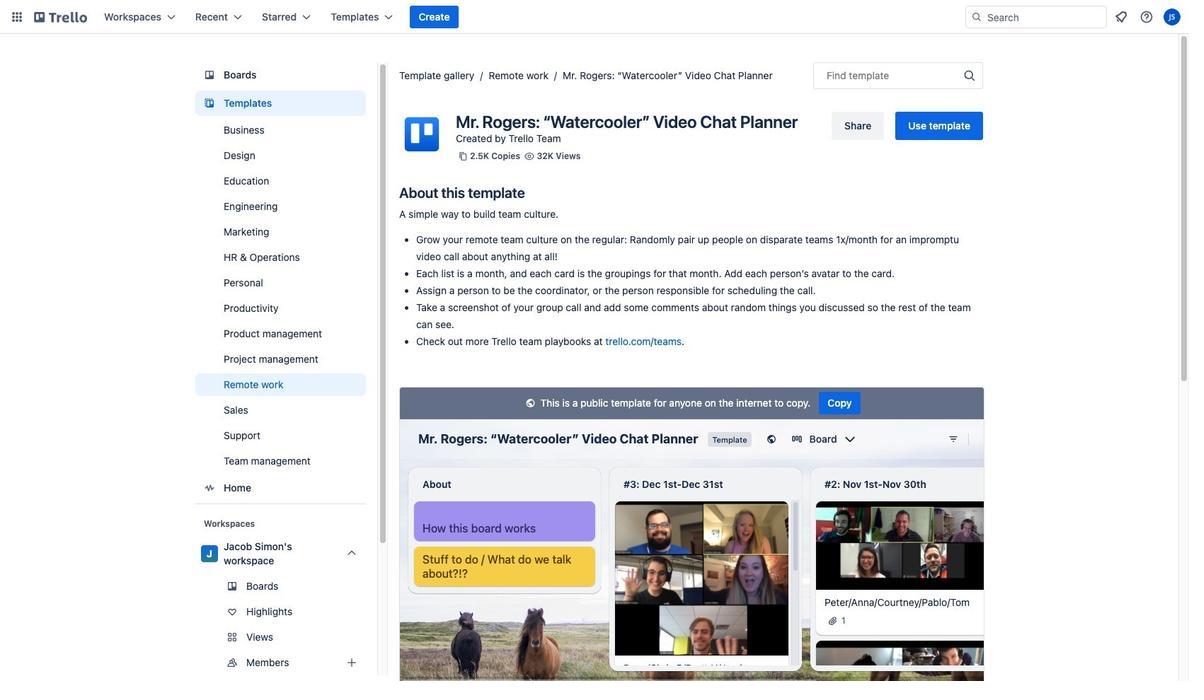 Task type: vqa. For each thing, say whether or not it's contained in the screenshot.
Primary ELEMENT
yes



Task type: locate. For each thing, give the bounding box(es) containing it.
jacob simon (jacobsimon16) image
[[1164, 8, 1181, 25]]

template board image
[[201, 95, 218, 112]]

back to home image
[[34, 6, 87, 28]]

None field
[[814, 62, 984, 89]]

forward image
[[363, 630, 380, 647], [363, 655, 380, 672]]

2 forward image from the top
[[363, 655, 380, 672]]

0 vertical spatial forward image
[[363, 630, 380, 647]]

primary element
[[0, 0, 1190, 34]]

1 vertical spatial forward image
[[363, 655, 380, 672]]



Task type: describe. For each thing, give the bounding box(es) containing it.
board image
[[201, 67, 218, 84]]

home image
[[201, 480, 218, 497]]

open information menu image
[[1140, 10, 1154, 24]]

Search field
[[983, 6, 1107, 28]]

1 forward image from the top
[[363, 630, 380, 647]]

trello team image
[[399, 112, 445, 157]]

0 notifications image
[[1113, 8, 1130, 25]]

add image
[[343, 655, 360, 672]]

search image
[[972, 11, 983, 23]]



